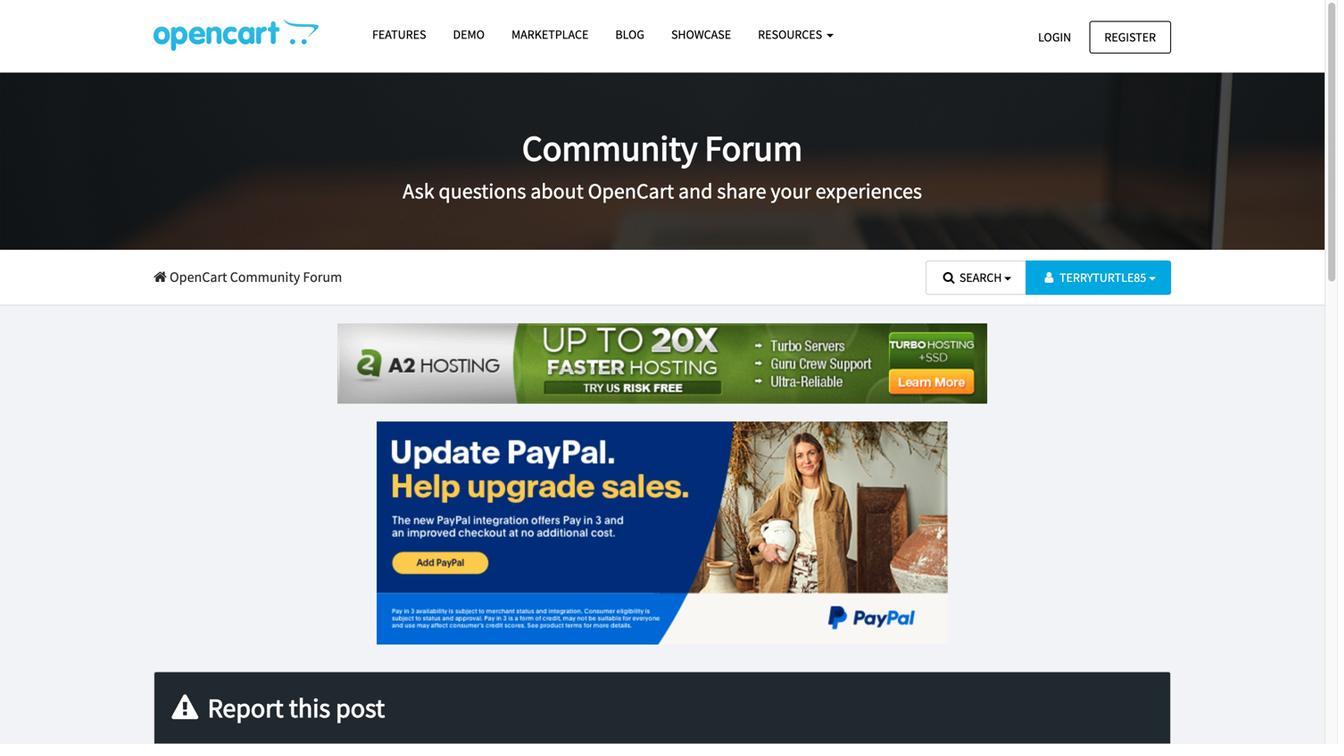 Task type: describe. For each thing, give the bounding box(es) containing it.
search button
[[926, 261, 1027, 295]]

community inside community forum ask questions about opencart and share your experiences
[[522, 126, 698, 171]]

search
[[960, 270, 1002, 286]]

1 vertical spatial forum
[[303, 268, 342, 286]]

login link
[[1023, 21, 1087, 53]]

ask
[[403, 178, 434, 205]]

experiences
[[816, 178, 922, 205]]

marketplace
[[512, 26, 589, 42]]

opencart community forum link
[[154, 268, 342, 286]]

blog
[[615, 26, 645, 42]]

questions
[[439, 178, 526, 205]]

opencart community forum
[[167, 268, 342, 286]]

opencart inside community forum ask questions about opencart and share your experiences
[[588, 178, 674, 205]]

register link
[[1089, 21, 1171, 53]]

your
[[771, 178, 811, 205]]

about
[[531, 178, 584, 205]]

a2 hosting image
[[337, 324, 987, 404]]

register
[[1105, 29, 1156, 45]]

blog link
[[602, 19, 658, 50]]

terryturtle85 button
[[1026, 261, 1171, 295]]

report this post
[[202, 692, 385, 725]]

search image
[[941, 271, 957, 284]]

and
[[678, 178, 713, 205]]

showcase
[[671, 26, 731, 42]]

demo link
[[440, 19, 498, 50]]



Task type: locate. For each thing, give the bounding box(es) containing it.
this
[[289, 692, 330, 725]]

home image
[[154, 270, 167, 284]]

1 horizontal spatial forum
[[705, 126, 803, 171]]

opencart
[[588, 178, 674, 205], [170, 268, 227, 286]]

resources
[[758, 26, 825, 42]]

features link
[[359, 19, 440, 50]]

terryturtle85
[[1060, 270, 1147, 286]]

1 vertical spatial opencart
[[170, 268, 227, 286]]

forum inside community forum ask questions about opencart and share your experiences
[[705, 126, 803, 171]]

0 horizontal spatial community
[[230, 268, 300, 286]]

login
[[1038, 29, 1071, 45]]

demo
[[453, 26, 485, 42]]

resources link
[[745, 19, 847, 50]]

post
[[336, 692, 385, 725]]

0 vertical spatial forum
[[705, 126, 803, 171]]

features
[[372, 26, 426, 42]]

opencart left and
[[588, 178, 674, 205]]

1 horizontal spatial community
[[522, 126, 698, 171]]

user image
[[1041, 271, 1057, 284]]

paypal payment gateway image
[[377, 422, 948, 645]]

showcase link
[[658, 19, 745, 50]]

forum
[[705, 126, 803, 171], [303, 268, 342, 286]]

0 horizontal spatial opencart
[[170, 268, 227, 286]]

opencart right home icon
[[170, 268, 227, 286]]

1 vertical spatial community
[[230, 268, 300, 286]]

community forum ask questions about opencart and share your experiences
[[403, 126, 922, 205]]

community
[[522, 126, 698, 171], [230, 268, 300, 286]]

1 horizontal spatial opencart
[[588, 178, 674, 205]]

marketplace link
[[498, 19, 602, 50]]

0 vertical spatial opencart
[[588, 178, 674, 205]]

0 horizontal spatial forum
[[303, 268, 342, 286]]

report
[[208, 692, 284, 725]]

0 vertical spatial community
[[522, 126, 698, 171]]

share
[[717, 178, 766, 205]]



Task type: vqa. For each thing, say whether or not it's contained in the screenshot.
terryturtle85
yes



